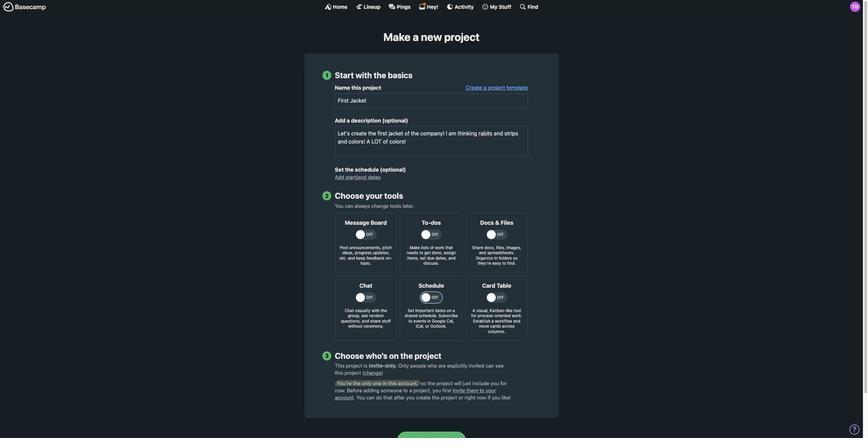Task type: describe. For each thing, give the bounding box(es) containing it.
who's
[[366, 352, 388, 361]]

schedule
[[419, 283, 444, 290]]

explicitly
[[447, 363, 468, 370]]

docs,
[[484, 245, 495, 250]]

account
[[335, 395, 354, 401]]

basics
[[388, 71, 413, 80]]

1 vertical spatial you
[[356, 395, 365, 401]]

activity
[[455, 4, 474, 10]]

you right after
[[406, 395, 415, 401]]

see
[[495, 363, 504, 370]]

set important dates on a shared schedule. subscribe to events in google cal, ical, or outlook.
[[405, 309, 458, 329]]

and inside the post announcements, pitch ideas, progress updates, etc. and keep feedback on- topic.
[[348, 256, 355, 261]]

a visual, kanban-like tool for process-oriented work. establish a workflow and move cards across columns.
[[471, 309, 522, 335]]

move
[[479, 324, 489, 329]]

3
[[325, 353, 329, 360]]

share
[[472, 245, 483, 250]]

cal,
[[447, 319, 454, 324]]

ask
[[362, 314, 368, 319]]

with inside the chat casually with the group, ask random questions, and share stuff without ceremony.
[[372, 309, 380, 314]]

discuss.
[[424, 261, 439, 266]]

project inside so the project will just include you for now. before adding someone to a project, you first
[[436, 381, 453, 387]]

main element
[[0, 0, 863, 13]]

you right include
[[491, 381, 499, 387]]

always
[[355, 203, 370, 209]]

to-dos
[[422, 220, 441, 226]]

hey!
[[427, 4, 438, 10]]

change )
[[364, 371, 383, 377]]

docs & files
[[480, 220, 513, 226]]

visual,
[[477, 309, 489, 314]]

the inside set the schedule (optional) add start/end dates
[[345, 167, 354, 173]]

set
[[420, 256, 426, 261]]

0 vertical spatial change
[[372, 203, 389, 209]]

choose for choose your tools
[[335, 191, 364, 201]]

project down start with the basics
[[363, 85, 381, 91]]

card table
[[482, 283, 511, 290]]

the up the only
[[401, 352, 413, 361]]

1 vertical spatial or
[[459, 395, 463, 401]]

the left "basics"
[[374, 71, 386, 80]]

people
[[410, 363, 426, 370]]

so inside so the project will just include you for now. before adding someone to a project, you first
[[421, 381, 426, 387]]

0 vertical spatial you
[[335, 203, 344, 209]]

dos
[[431, 220, 441, 226]]

so the project will just include you for now. before adding someone to a project, you first
[[335, 381, 507, 394]]

this
[[335, 363, 345, 370]]

they're
[[478, 261, 491, 266]]

adding
[[364, 388, 379, 394]]

later.
[[403, 203, 414, 209]]

are
[[439, 363, 446, 370]]

that for do
[[383, 395, 393, 401]]

important
[[415, 309, 434, 314]]

before
[[347, 388, 362, 394]]

to inside make lists of work that needs to get done, assign items, set due dates, and discuss.
[[419, 251, 423, 256]]

a left new
[[413, 31, 419, 43]]

across
[[502, 324, 515, 329]]

chat for chat
[[359, 283, 372, 290]]

like!
[[502, 395, 511, 401]]

first
[[442, 388, 451, 394]]

ideas,
[[342, 251, 354, 256]]

pings button
[[389, 3, 411, 10]]

easy
[[492, 261, 501, 266]]

assign
[[444, 251, 456, 256]]

events
[[414, 319, 426, 324]]

dates inside set important dates on a shared schedule. subscribe to events in google cal, ical, or outlook.
[[435, 309, 446, 314]]

and inside 'share docs, files, images, and spreadsheets. organize in folders so they're easy to find.'
[[479, 251, 486, 256]]

a inside set important dates on a shared schedule. subscribe to events in google cal, ical, or outlook.
[[453, 309, 455, 314]]

the up before
[[353, 381, 361, 387]]

share
[[370, 319, 381, 324]]

now.
[[335, 388, 346, 394]]

start
[[335, 71, 354, 80]]

needs
[[407, 251, 418, 256]]

docs
[[480, 220, 494, 226]]

and inside make lists of work that needs to get done, assign items, set due dates, and discuss.
[[448, 256, 456, 261]]

questions,
[[341, 319, 361, 324]]

choose who's on the project
[[335, 352, 442, 361]]

etc.
[[340, 256, 347, 261]]

keep
[[356, 256, 366, 261]]

shared
[[405, 314, 418, 319]]

make lists of work that needs to get done, assign items, set due dates, and discuss.
[[407, 245, 456, 266]]

template
[[507, 85, 528, 91]]

ical,
[[416, 324, 424, 329]]

only people who are explicitly invited can see this project (
[[335, 363, 504, 377]]

name
[[335, 85, 350, 91]]

1 horizontal spatial can
[[366, 395, 375, 401]]

invite-
[[369, 363, 385, 370]]

switch accounts image
[[3, 2, 46, 12]]

chat for chat casually with the group, ask random questions, and share stuff without ceremony.
[[345, 309, 354, 314]]

spreadsheets.
[[487, 251, 515, 256]]

a
[[473, 309, 475, 314]]

in inside 'share docs, files, images, and spreadsheets. organize in folders so they're easy to find.'
[[494, 256, 498, 261]]

board
[[371, 220, 387, 226]]

and inside a visual, kanban-like tool for process-oriented work. establish a workflow and move cards across columns.
[[513, 319, 521, 324]]

2
[[325, 193, 329, 200]]

right
[[465, 395, 475, 401]]

create
[[416, 395, 431, 401]]

random
[[369, 314, 384, 319]]

casually
[[355, 309, 371, 314]]

them
[[467, 388, 478, 394]]

the inside so the project will just include you for now. before adding someone to a project, you first
[[428, 381, 435, 387]]

only
[[398, 363, 409, 370]]

your inside invite them to your account
[[486, 388, 496, 394]]

lists
[[421, 245, 429, 250]]

stuff
[[382, 319, 391, 324]]

files
[[501, 220, 513, 226]]

1 vertical spatial on
[[389, 352, 399, 361]]

0 horizontal spatial in
[[383, 381, 387, 387]]

the right create
[[432, 395, 440, 401]]

items,
[[407, 256, 419, 261]]

1 vertical spatial change
[[364, 371, 381, 377]]

find
[[528, 4, 538, 10]]

just
[[463, 381, 471, 387]]

home
[[333, 4, 348, 10]]

add inside set the schedule (optional) add start/end dates
[[335, 174, 344, 180]]

make for make a new project
[[384, 31, 411, 43]]

card
[[482, 283, 495, 290]]

0 vertical spatial tools
[[384, 191, 403, 201]]

schedule
[[355, 167, 379, 173]]

set for the
[[335, 167, 344, 173]]

to inside set important dates on a shared schedule. subscribe to events in google cal, ical, or outlook.
[[409, 319, 412, 324]]

to-
[[422, 220, 431, 226]]

to inside invite them to your account
[[480, 388, 484, 394]]

updates,
[[373, 251, 390, 256]]

description
[[351, 118, 381, 124]]

files,
[[496, 245, 505, 250]]

oriented
[[495, 314, 511, 319]]



Task type: locate. For each thing, give the bounding box(es) containing it.
this project is invite-only.
[[335, 363, 397, 370]]

who
[[428, 363, 437, 370]]

with
[[356, 71, 372, 80], [372, 309, 380, 314]]

1 horizontal spatial dates
[[435, 309, 446, 314]]

can inside only people who are explicitly invited can see this project (
[[486, 363, 494, 370]]

0 vertical spatial set
[[335, 167, 344, 173]]

0 vertical spatial (optional)
[[382, 118, 408, 124]]

images,
[[506, 245, 521, 250]]

this up someone
[[388, 381, 397, 387]]

1 horizontal spatial set
[[408, 309, 414, 314]]

&
[[495, 220, 499, 226]]

that inside make lists of work that needs to get done, assign items, set due dates, and discuss.
[[445, 245, 453, 250]]

1 vertical spatial that
[[383, 395, 393, 401]]

in inside set important dates on a shared schedule. subscribe to events in google cal, ical, or outlook.
[[427, 319, 431, 324]]

you right if
[[492, 395, 500, 401]]

cards
[[490, 324, 501, 329]]

your up if
[[486, 388, 496, 394]]

due
[[427, 256, 434, 261]]

set inside set the schedule (optional) add start/end dates
[[335, 167, 344, 173]]

you're
[[337, 381, 352, 387]]

the inside the chat casually with the group, ask random questions, and share stuff without ceremony.
[[381, 309, 387, 314]]

add left description
[[335, 118, 345, 124]]

0 vertical spatial that
[[445, 245, 453, 250]]

add
[[335, 118, 345, 124], [335, 174, 344, 180]]

(optional) inside set the schedule (optional) add start/end dates
[[380, 167, 406, 173]]

choose up this
[[335, 352, 364, 361]]

1 vertical spatial tools
[[390, 203, 401, 209]]

a down account, at the bottom left of page
[[409, 388, 412, 394]]

0 vertical spatial add
[[335, 118, 345, 124]]

0 horizontal spatial this
[[335, 371, 343, 377]]

1 vertical spatial so
[[421, 381, 426, 387]]

feedback
[[367, 256, 384, 261]]

to up the set
[[419, 251, 423, 256]]

your
[[366, 191, 383, 201], [486, 388, 496, 394]]

.
[[354, 395, 355, 401]]

can down 'adding'
[[366, 395, 375, 401]]

1 vertical spatial your
[[486, 388, 496, 394]]

1 horizontal spatial chat
[[359, 283, 372, 290]]

1 horizontal spatial in
[[427, 319, 431, 324]]

0 horizontal spatial set
[[335, 167, 344, 173]]

project left is
[[346, 363, 362, 370]]

lineup link
[[356, 3, 381, 10]]

a right create
[[484, 85, 487, 91]]

2 horizontal spatial this
[[388, 381, 397, 387]]

only.
[[385, 363, 397, 370]]

google
[[432, 319, 446, 324]]

outlook.
[[431, 324, 447, 329]]

0 vertical spatial this
[[351, 85, 361, 91]]

project down first
[[441, 395, 457, 401]]

1 horizontal spatial for
[[500, 381, 507, 387]]

the up start/end
[[345, 167, 354, 173]]

0 vertical spatial for
[[471, 314, 477, 319]]

1 vertical spatial add
[[335, 174, 344, 180]]

and down assign
[[448, 256, 456, 261]]

for down a
[[471, 314, 477, 319]]

chat inside the chat casually with the group, ask random questions, and share stuff without ceremony.
[[345, 309, 354, 314]]

you right .
[[356, 395, 365, 401]]

project left template at top right
[[488, 85, 505, 91]]

will
[[454, 381, 462, 387]]

this down this
[[335, 371, 343, 377]]

is
[[364, 363, 368, 370]]

1
[[326, 72, 328, 79]]

progress
[[355, 251, 372, 256]]

so
[[513, 256, 518, 261], [421, 381, 426, 387]]

if
[[488, 395, 491, 401]]

chat casually with the group, ask random questions, and share stuff without ceremony.
[[341, 309, 391, 329]]

schedule.
[[419, 314, 438, 319]]

1 add from the top
[[335, 118, 345, 124]]

Add a description (optional) text field
[[335, 127, 528, 157]]

message board
[[345, 220, 387, 226]]

project down activity link
[[444, 31, 480, 43]]

table
[[497, 283, 511, 290]]

you up . you can do that after you create the project or right now if you like!
[[433, 388, 441, 394]]

1 vertical spatial for
[[500, 381, 507, 387]]

dates
[[368, 174, 381, 180], [435, 309, 446, 314]]

change link
[[364, 371, 381, 377]]

on up only.
[[389, 352, 399, 361]]

make a new project
[[384, 31, 480, 43]]

or inside set important dates on a shared schedule. subscribe to events in google cal, ical, or outlook.
[[425, 324, 429, 329]]

2 choose from the top
[[335, 352, 364, 361]]

or down invite
[[459, 395, 463, 401]]

1 horizontal spatial so
[[513, 256, 518, 261]]

1 horizontal spatial this
[[351, 85, 361, 91]]

make inside make lists of work that needs to get done, assign items, set due dates, and discuss.
[[410, 245, 420, 250]]

0 horizontal spatial for
[[471, 314, 477, 319]]

2 add from the top
[[335, 174, 344, 180]]

this
[[351, 85, 361, 91], [335, 371, 343, 377], [388, 381, 397, 387]]

0 horizontal spatial on
[[389, 352, 399, 361]]

the up random
[[381, 309, 387, 314]]

set
[[335, 167, 344, 173], [408, 309, 414, 314]]

this right 'name'
[[351, 85, 361, 91]]

1 horizontal spatial you
[[356, 395, 365, 401]]

1 vertical spatial set
[[408, 309, 414, 314]]

choose up always
[[335, 191, 364, 201]]

a left description
[[347, 118, 350, 124]]

change down invite-
[[364, 371, 381, 377]]

activity link
[[447, 3, 474, 10]]

tools left later.
[[390, 203, 401, 209]]

1 vertical spatial make
[[410, 245, 420, 250]]

for inside a visual, kanban-like tool for process-oriented work. establish a workflow and move cards across columns.
[[471, 314, 477, 319]]

1 vertical spatial choose
[[335, 352, 364, 361]]

dates down schedule
[[368, 174, 381, 180]]

new
[[421, 31, 442, 43]]

find.
[[507, 261, 516, 266]]

0 vertical spatial dates
[[368, 174, 381, 180]]

only
[[362, 381, 372, 387]]

0 horizontal spatial so
[[421, 381, 426, 387]]

add a description (optional)
[[335, 118, 408, 124]]

set up the shared
[[408, 309, 414, 314]]

0 vertical spatial in
[[494, 256, 498, 261]]

tool
[[514, 309, 521, 314]]

1 vertical spatial (optional)
[[380, 167, 406, 173]]

a inside a visual, kanban-like tool for process-oriented work. establish a workflow and move cards across columns.
[[492, 319, 494, 324]]

hey! button
[[419, 2, 438, 10]]

1 vertical spatial dates
[[435, 309, 446, 314]]

0 vertical spatial on
[[447, 309, 452, 314]]

(optional) right description
[[382, 118, 408, 124]]

1 horizontal spatial your
[[486, 388, 496, 394]]

0 horizontal spatial chat
[[345, 309, 354, 314]]

for inside so the project will just include you for now. before adding someone to a project, you first
[[500, 381, 507, 387]]

change down choose your tools
[[372, 203, 389, 209]]

make
[[384, 31, 411, 43], [410, 245, 420, 250]]

the up project,
[[428, 381, 435, 387]]

0 horizontal spatial that
[[383, 395, 393, 401]]

1 vertical spatial this
[[335, 371, 343, 377]]

a
[[413, 31, 419, 43], [484, 85, 487, 91], [347, 118, 350, 124], [453, 309, 455, 314], [492, 319, 494, 324], [409, 388, 412, 394]]

2 vertical spatial can
[[366, 395, 375, 401]]

that up assign
[[445, 245, 453, 250]]

and inside the chat casually with the group, ask random questions, and share stuff without ceremony.
[[362, 319, 369, 324]]

a up subscribe
[[453, 309, 455, 314]]

2 horizontal spatial in
[[494, 256, 498, 261]]

0 horizontal spatial you
[[335, 203, 344, 209]]

0 horizontal spatial can
[[345, 203, 353, 209]]

choose your tools
[[335, 191, 403, 201]]

set for important
[[408, 309, 414, 314]]

so up project,
[[421, 381, 426, 387]]

you
[[335, 203, 344, 209], [356, 395, 365, 401]]

2 vertical spatial in
[[383, 381, 387, 387]]

lineup
[[364, 4, 381, 10]]

)
[[381, 371, 383, 377]]

your up you can always change tools later.
[[366, 191, 383, 201]]

on up subscribe
[[447, 309, 452, 314]]

(optional) right schedule
[[380, 167, 406, 173]]

make for make lists of work that needs to get done, assign items, set due dates, and discuss.
[[410, 245, 420, 250]]

in right 'one'
[[383, 381, 387, 387]]

get
[[424, 251, 431, 256]]

1 horizontal spatial that
[[445, 245, 453, 250]]

to inside so the project will just include you for now. before adding someone to a project, you first
[[403, 388, 408, 394]]

make up needs
[[410, 245, 420, 250]]

0 vertical spatial so
[[513, 256, 518, 261]]

0 vertical spatial chat
[[359, 283, 372, 290]]

to down account, at the bottom left of page
[[403, 388, 408, 394]]

1 choose from the top
[[335, 191, 364, 201]]

set inside set important dates on a shared schedule. subscribe to events in google cal, ical, or outlook.
[[408, 309, 414, 314]]

make down pings popup button
[[384, 31, 411, 43]]

0 vertical spatial with
[[356, 71, 372, 80]]

tools up later.
[[384, 191, 403, 201]]

and down the work.
[[513, 319, 521, 324]]

work.
[[512, 314, 522, 319]]

dates,
[[435, 256, 447, 261]]

0 vertical spatial make
[[384, 31, 411, 43]]

0 horizontal spatial dates
[[368, 174, 381, 180]]

so inside 'share docs, files, images, and spreadsheets. organize in folders so they're easy to find.'
[[513, 256, 518, 261]]

invite them to your account link
[[335, 388, 496, 401]]

a up 'cards' at right
[[492, 319, 494, 324]]

1 vertical spatial with
[[372, 309, 380, 314]]

home link
[[325, 3, 348, 10]]

dates inside set the schedule (optional) add start/end dates
[[368, 174, 381, 180]]

0 horizontal spatial or
[[425, 324, 429, 329]]

Name this project text field
[[335, 94, 528, 108]]

done,
[[432, 251, 443, 256]]

1 horizontal spatial or
[[459, 395, 463, 401]]

choose
[[335, 191, 364, 201], [335, 352, 364, 361]]

add left start/end
[[335, 174, 344, 180]]

(optional) for add a description (optional)
[[382, 118, 408, 124]]

with up name this project
[[356, 71, 372, 80]]

now
[[477, 395, 486, 401]]

1 vertical spatial in
[[427, 319, 431, 324]]

0 vertical spatial or
[[425, 324, 429, 329]]

stuff
[[499, 4, 511, 10]]

chat up group,
[[345, 309, 354, 314]]

this inside only people who are explicitly invited can see this project (
[[335, 371, 343, 377]]

0 vertical spatial choose
[[335, 191, 364, 201]]

subscribe
[[439, 314, 458, 319]]

can left always
[[345, 203, 353, 209]]

1 vertical spatial chat
[[345, 309, 354, 314]]

and down the ideas,
[[348, 256, 355, 261]]

that down someone
[[383, 395, 393, 401]]

after
[[394, 395, 405, 401]]

you're the only one in this account,
[[337, 381, 418, 387]]

with up random
[[372, 309, 380, 314]]

1 vertical spatial can
[[486, 363, 494, 370]]

you can always change tools later.
[[335, 203, 414, 209]]

so up find.
[[513, 256, 518, 261]]

someone
[[381, 388, 402, 394]]

on inside set important dates on a shared schedule. subscribe to events in google cal, ical, or outlook.
[[447, 309, 452, 314]]

to down the shared
[[409, 319, 412, 324]]

0 horizontal spatial your
[[366, 191, 383, 201]]

to down "folders"
[[502, 261, 506, 266]]

start with the basics
[[335, 71, 413, 80]]

a inside so the project will just include you for now. before adding someone to a project, you first
[[409, 388, 412, 394]]

change
[[372, 203, 389, 209], [364, 371, 381, 377]]

to up now
[[480, 388, 484, 394]]

project,
[[414, 388, 431, 394]]

topic.
[[361, 261, 371, 266]]

and down ask
[[362, 319, 369, 324]]

in up "easy"
[[494, 256, 498, 261]]

or right ical,
[[425, 324, 429, 329]]

without
[[348, 324, 363, 329]]

1 horizontal spatial on
[[447, 309, 452, 314]]

chat down topic.
[[359, 283, 372, 290]]

folders
[[499, 256, 512, 261]]

project inside only people who are explicitly invited can see this project (
[[345, 371, 361, 377]]

that
[[445, 245, 453, 250], [383, 395, 393, 401]]

2 horizontal spatial can
[[486, 363, 494, 370]]

that for work
[[445, 245, 453, 250]]

tyler black image
[[850, 2, 860, 12]]

2 vertical spatial this
[[388, 381, 397, 387]]

project left '('
[[345, 371, 361, 377]]

columns.
[[488, 330, 506, 335]]

for up like!
[[500, 381, 507, 387]]

None submit
[[397, 432, 466, 439]]

can left see
[[486, 363, 494, 370]]

in down schedule.
[[427, 319, 431, 324]]

dates up subscribe
[[435, 309, 446, 314]]

set up 'add start/end dates' link
[[335, 167, 344, 173]]

0 vertical spatial your
[[366, 191, 383, 201]]

and up organize
[[479, 251, 486, 256]]

create a project template
[[466, 85, 528, 91]]

project up first
[[436, 381, 453, 387]]

0 vertical spatial can
[[345, 203, 353, 209]]

of
[[430, 245, 434, 250]]

like
[[506, 309, 513, 314]]

you left always
[[335, 203, 344, 209]]

establish
[[473, 319, 491, 324]]

choose for choose who's on the project
[[335, 352, 364, 361]]

to inside 'share docs, files, images, and spreadsheets. organize in folders so they're easy to find.'
[[502, 261, 506, 266]]

(optional) for set the schedule (optional) add start/end dates
[[380, 167, 406, 173]]

project up who
[[415, 352, 442, 361]]

one
[[373, 381, 382, 387]]



Task type: vqa. For each thing, say whether or not it's contained in the screenshot.
projects
no



